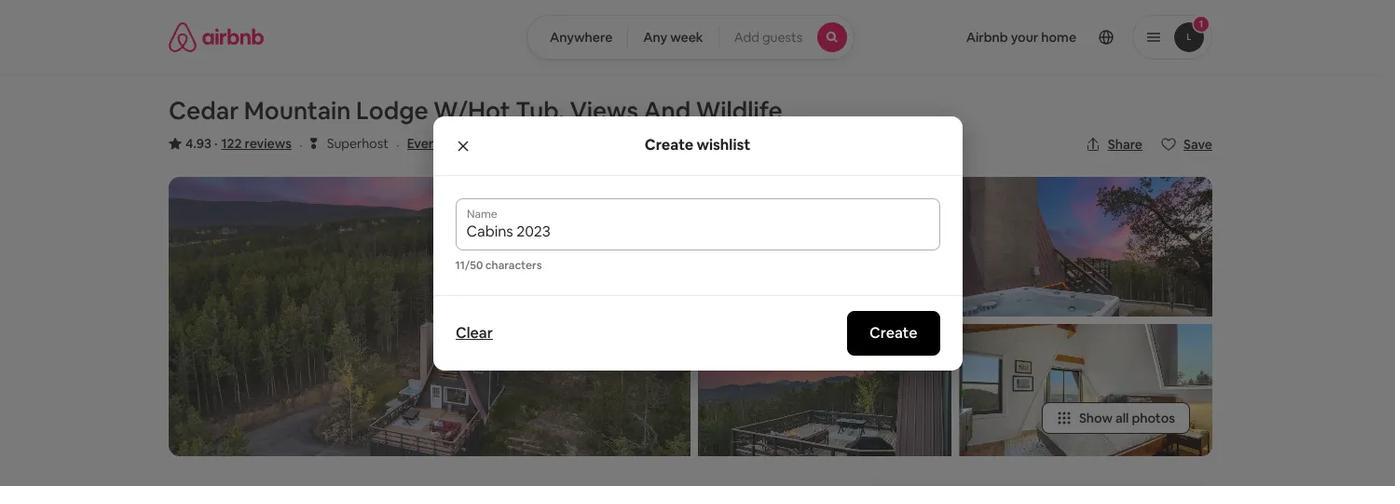 Task type: vqa. For each thing, say whether or not it's contained in the screenshot.
GARDEN
no



Task type: locate. For each thing, give the bounding box(es) containing it.
2 · from the left
[[299, 135, 303, 155]]

· evergreen, colorado, united states
[[396, 135, 622, 155]]

· down lodge
[[396, 135, 400, 155]]

· for · evergreen, colorado, united states
[[396, 135, 400, 155]]

0 horizontal spatial create
[[645, 135, 694, 155]]

create inside button
[[870, 323, 918, 343]]

evergreen, colorado, united states button
[[407, 132, 622, 155]]

united
[[539, 135, 580, 152]]

create button
[[847, 311, 940, 356]]

colorado,
[[476, 135, 536, 152]]

add guests button
[[719, 15, 855, 60]]

any week button
[[628, 15, 720, 60]]

0 horizontal spatial ·
[[214, 135, 218, 152]]

superhost
[[327, 135, 389, 152]]

add guests
[[734, 29, 803, 46]]

cedar mountain lodge w/hot tub, views and wildlife
[[169, 95, 783, 127]]

1 horizontal spatial ·
[[299, 135, 303, 155]]

create
[[645, 135, 694, 155], [870, 323, 918, 343]]

save button
[[1154, 129, 1220, 160]]

3 · from the left
[[396, 135, 400, 155]]

11/50 characters
[[455, 258, 542, 273]]

create for create
[[870, 323, 918, 343]]

1 vertical spatial create
[[870, 323, 918, 343]]

wishlist
[[697, 135, 751, 155]]

show all photos button
[[1042, 403, 1191, 434]]

evergreen,
[[407, 135, 473, 152]]

· left 󰀃
[[299, 135, 303, 155]]

cedar mountain lodge w/hot tub, views and wildlife image 4 image
[[959, 177, 1213, 317]]

·
[[214, 135, 218, 152], [299, 135, 303, 155], [396, 135, 400, 155]]

anywhere
[[550, 29, 613, 46]]

states
[[583, 135, 622, 152]]

· left "122"
[[214, 135, 218, 152]]

none search field containing anywhere
[[527, 15, 855, 60]]

none text field inside name this wishlist dialog
[[467, 222, 929, 241]]

2 horizontal spatial ·
[[396, 135, 400, 155]]

profile element
[[877, 0, 1213, 75]]

0 vertical spatial create
[[645, 135, 694, 155]]

add
[[734, 29, 760, 46]]

· for ·
[[299, 135, 303, 155]]

None search field
[[527, 15, 855, 60]]

1 horizontal spatial create
[[870, 323, 918, 343]]

wildlife
[[696, 95, 783, 127]]

4.93 · 122 reviews
[[186, 135, 292, 152]]

save
[[1184, 136, 1213, 153]]

cedar mountain lodge w/hot tub, views and wildlife image 3 image
[[698, 324, 952, 457]]

anywhere button
[[527, 15, 629, 60]]

cedar mountain lodge w/hot tub, views and wildlife image 2 image
[[698, 177, 952, 317]]

name this wishlist dialog
[[433, 116, 963, 371]]

reviews
[[245, 135, 292, 152]]

None text field
[[467, 222, 929, 241]]



Task type: describe. For each thing, give the bounding box(es) containing it.
create for create wishlist
[[645, 135, 694, 155]]

show all photos
[[1080, 410, 1176, 427]]

all
[[1116, 410, 1129, 427]]

cedar
[[169, 95, 239, 127]]

lodge
[[356, 95, 428, 127]]

122
[[221, 135, 242, 152]]

any
[[644, 29, 668, 46]]

show
[[1080, 410, 1113, 427]]

week
[[671, 29, 704, 46]]

guests
[[763, 29, 803, 46]]

cedar mountain lodge w/hot tub, views and wildlife image 1 image
[[169, 177, 691, 457]]

views
[[570, 95, 639, 127]]

w/hot
[[434, 95, 511, 127]]

characters
[[486, 258, 542, 273]]

clear
[[455, 323, 493, 343]]

photos
[[1132, 410, 1176, 427]]

4.93
[[186, 135, 212, 152]]

1 · from the left
[[214, 135, 218, 152]]

mountain
[[244, 95, 351, 127]]

any week
[[644, 29, 704, 46]]

122 reviews button
[[221, 134, 292, 153]]

tub,
[[516, 95, 565, 127]]

clear button
[[446, 315, 502, 352]]

create wishlist
[[645, 135, 751, 155]]

share button
[[1079, 129, 1151, 160]]

share
[[1108, 136, 1143, 153]]

and
[[644, 95, 691, 127]]

󰀃
[[310, 134, 317, 152]]

cedar mountain lodge w/hot tub, views and wildlife image 5 image
[[959, 324, 1213, 457]]

11/50
[[455, 258, 483, 273]]



